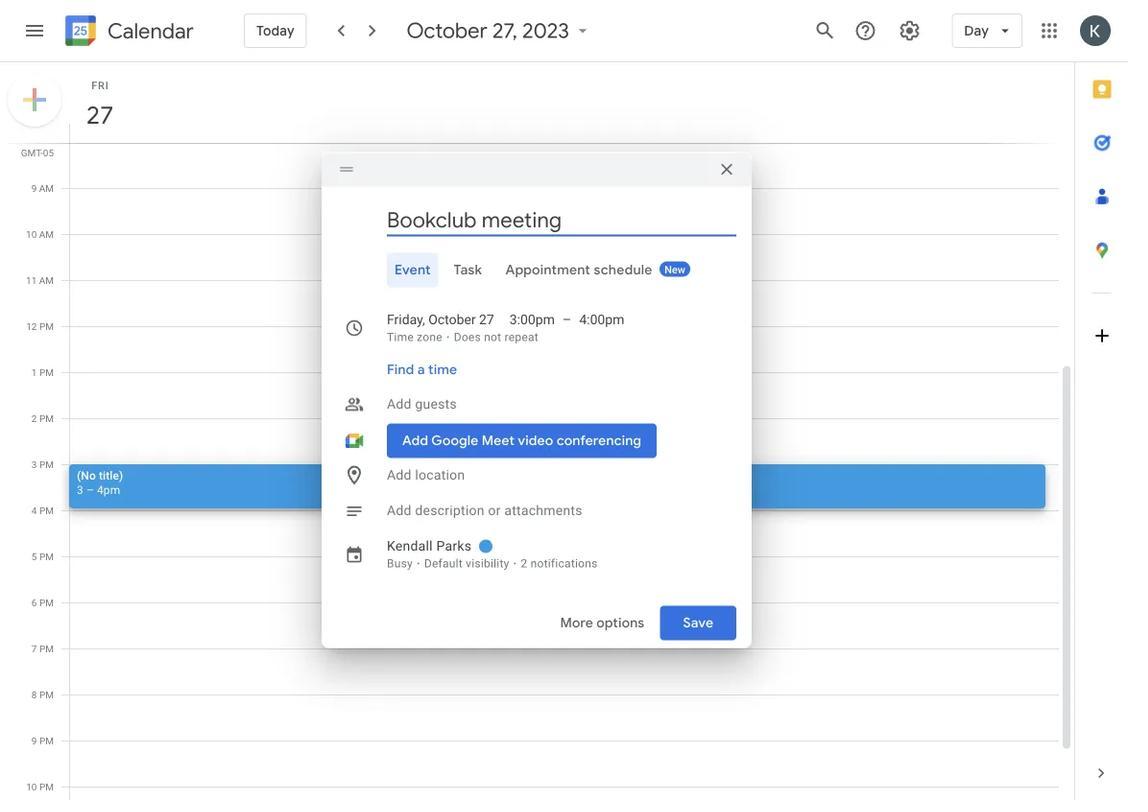 Task type: vqa. For each thing, say whether or not it's contained in the screenshot.
27 to the left
yes



Task type: locate. For each thing, give the bounding box(es) containing it.
1 pm
[[32, 367, 54, 378]]

find
[[387, 362, 414, 379]]

11
[[26, 275, 37, 286]]

1 horizontal spatial 2
[[521, 557, 528, 571]]

default
[[424, 557, 463, 571]]

1 vertical spatial 2
[[521, 557, 528, 571]]

friday,
[[387, 312, 425, 328]]

2 add from the top
[[387, 468, 412, 483]]

27 up not
[[479, 312, 494, 328]]

9 pm
[[32, 736, 54, 747]]

5 pm from the top
[[39, 505, 54, 517]]

3
[[32, 459, 37, 471], [77, 483, 83, 497]]

add guests
[[387, 397, 457, 412]]

am for 11 am
[[39, 275, 54, 286]]

today
[[256, 22, 295, 39]]

1 10 from the top
[[26, 229, 37, 240]]

pm for 7 pm
[[39, 643, 54, 655]]

4:00pm
[[579, 312, 625, 328]]

2 right visibility
[[521, 557, 528, 571]]

friday, october 27 element
[[78, 93, 122, 137]]

2 vertical spatial add
[[387, 503, 412, 519]]

11 pm from the top
[[39, 782, 54, 793]]

support image
[[854, 19, 877, 42]]

pm down 8 pm
[[39, 736, 54, 747]]

27 inside column header
[[85, 99, 112, 131]]

2 10 from the top
[[26, 782, 37, 793]]

pm
[[39, 321, 54, 332], [39, 367, 54, 378], [39, 413, 54, 424], [39, 459, 54, 471], [39, 505, 54, 517], [39, 551, 54, 563], [39, 597, 54, 609], [39, 643, 54, 655], [39, 689, 54, 701], [39, 736, 54, 747], [39, 782, 54, 793]]

0 vertical spatial 8
[[31, 136, 37, 148]]

3 pm from the top
[[39, 413, 54, 424]]

1 vertical spatial 9
[[32, 736, 37, 747]]

0 horizontal spatial 2
[[32, 413, 37, 424]]

8 left 05
[[31, 136, 37, 148]]

(no title) 3 – 4pm
[[77, 469, 123, 497]]

1 vertical spatial –
[[86, 483, 94, 497]]

1 horizontal spatial 3
[[77, 483, 83, 497]]

10 for 10 am
[[26, 229, 37, 240]]

2 pm
[[32, 413, 54, 424]]

10 pm
[[26, 782, 54, 793]]

pm for 3 pm
[[39, 459, 54, 471]]

8
[[31, 136, 37, 148], [32, 689, 37, 701]]

0 horizontal spatial –
[[86, 483, 94, 497]]

27 down fri
[[85, 99, 112, 131]]

2 for 2 notifications
[[521, 557, 528, 571]]

day button
[[952, 8, 1023, 54]]

3 up the 4 on the bottom left of page
[[32, 459, 37, 471]]

attachments
[[504, 503, 583, 519]]

10 down 9 pm
[[26, 782, 37, 793]]

0 vertical spatial –
[[563, 312, 572, 328]]

add location
[[387, 468, 465, 483]]

–
[[563, 312, 572, 328], [86, 483, 94, 497]]

0 vertical spatial 2
[[32, 413, 37, 424]]

0 horizontal spatial 3
[[32, 459, 37, 471]]

main drawer image
[[23, 19, 46, 42]]

1 pm from the top
[[39, 321, 54, 332]]

10 for 10 pm
[[26, 782, 37, 793]]

day
[[964, 22, 989, 39]]

pm for 10 pm
[[39, 782, 54, 793]]

add down find
[[387, 397, 412, 412]]

am right 11
[[39, 275, 54, 286]]

0 vertical spatial 10
[[26, 229, 37, 240]]

gmt-05
[[21, 147, 54, 158]]

9
[[31, 182, 37, 194], [32, 736, 37, 747]]

27
[[85, 99, 112, 131], [479, 312, 494, 328]]

kendall parks
[[387, 539, 472, 555]]

2 pm from the top
[[39, 367, 54, 378]]

pm right 5
[[39, 551, 54, 563]]

0 horizontal spatial 27
[[85, 99, 112, 131]]

4 pm from the top
[[39, 459, 54, 471]]

3 down "(no"
[[77, 483, 83, 497]]

pm for 6 pm
[[39, 597, 54, 609]]

pm up 9 pm
[[39, 689, 54, 701]]

task
[[454, 262, 482, 279]]

9 am
[[31, 182, 54, 194]]

add for add guests
[[387, 397, 412, 412]]

notifications
[[531, 557, 598, 571]]

3:00pm – 4:00pm
[[510, 312, 625, 328]]

5
[[32, 551, 37, 563]]

add
[[387, 397, 412, 412], [387, 468, 412, 483], [387, 503, 412, 519]]

am up 9 am
[[39, 136, 54, 148]]

1 vertical spatial 3
[[77, 483, 83, 497]]

add description or attachments
[[387, 503, 583, 519]]

2023
[[523, 17, 570, 44]]

– down "(no"
[[86, 483, 94, 497]]

5 pm
[[32, 551, 54, 563]]

october
[[407, 17, 488, 44], [428, 312, 476, 328]]

title)
[[99, 469, 123, 483]]

0 vertical spatial october
[[407, 17, 488, 44]]

pm right the 4 on the bottom left of page
[[39, 505, 54, 517]]

pm right 6
[[39, 597, 54, 609]]

1 add from the top
[[387, 397, 412, 412]]

27 grid
[[0, 62, 1075, 801]]

4pm
[[97, 483, 120, 497]]

7 pm from the top
[[39, 597, 54, 609]]

2 notifications
[[521, 557, 598, 571]]

9 for 9 am
[[31, 182, 37, 194]]

2 9 from the top
[[32, 736, 37, 747]]

calendar element
[[61, 12, 194, 54]]

parks
[[436, 539, 472, 555]]

1 vertical spatial 8
[[32, 689, 37, 701]]

2 inside grid
[[32, 413, 37, 424]]

add left location
[[387, 468, 412, 483]]

add inside dropdown button
[[387, 397, 412, 412]]

pm for 1 pm
[[39, 367, 54, 378]]

1 9 from the top
[[31, 182, 37, 194]]

10 pm from the top
[[39, 736, 54, 747]]

1 vertical spatial add
[[387, 468, 412, 483]]

pm right the 12
[[39, 321, 54, 332]]

27,
[[493, 17, 518, 44]]

1 8 from the top
[[31, 136, 37, 148]]

pm right the '7'
[[39, 643, 54, 655]]

october up does
[[428, 312, 476, 328]]

new
[[665, 264, 686, 276]]

october left 27,
[[407, 17, 488, 44]]

0 vertical spatial 27
[[85, 99, 112, 131]]

am
[[39, 136, 54, 148], [39, 182, 54, 194], [39, 229, 54, 240], [39, 275, 54, 286]]

1 horizontal spatial 27
[[479, 312, 494, 328]]

7
[[32, 643, 37, 655]]

guests
[[415, 397, 457, 412]]

am down 05
[[39, 182, 54, 194]]

2 am from the top
[[39, 182, 54, 194]]

2 down 1
[[32, 413, 37, 424]]

8 pm from the top
[[39, 643, 54, 655]]

3 add from the top
[[387, 503, 412, 519]]

not
[[484, 331, 502, 344]]

pm for 9 pm
[[39, 736, 54, 747]]

3 am from the top
[[39, 229, 54, 240]]

1 vertical spatial 10
[[26, 782, 37, 793]]

6
[[32, 597, 37, 609]]

2
[[32, 413, 37, 424], [521, 557, 528, 571]]

or
[[488, 503, 501, 519]]

0 vertical spatial 9
[[31, 182, 37, 194]]

8 down the '7'
[[32, 689, 37, 701]]

pm right 1
[[39, 367, 54, 378]]

pm for 12 pm
[[39, 321, 54, 332]]

9 pm from the top
[[39, 689, 54, 701]]

tab list
[[1075, 62, 1128, 747], [337, 253, 737, 288]]

2 8 from the top
[[32, 689, 37, 701]]

1 am from the top
[[39, 136, 54, 148]]

pm down 9 pm
[[39, 782, 54, 793]]

9 up 10 pm
[[32, 736, 37, 747]]

0 vertical spatial add
[[387, 397, 412, 412]]

fri 27
[[85, 79, 112, 131]]

4 pm
[[32, 505, 54, 517]]

pm up 3 pm
[[39, 413, 54, 424]]

– right 3:00pm
[[563, 312, 572, 328]]

pm left "(no"
[[39, 459, 54, 471]]

time zone
[[387, 331, 443, 344]]

10 up 11
[[26, 229, 37, 240]]

0 horizontal spatial tab list
[[337, 253, 737, 288]]

calendar
[[108, 18, 194, 45]]

8 am
[[31, 136, 54, 148]]

am down 9 am
[[39, 229, 54, 240]]

visibility
[[466, 557, 509, 571]]

add up kendall
[[387, 503, 412, 519]]

4 am from the top
[[39, 275, 54, 286]]

9 down gmt- on the left of page
[[31, 182, 37, 194]]

10
[[26, 229, 37, 240], [26, 782, 37, 793]]

6 pm from the top
[[39, 551, 54, 563]]



Task type: describe. For each thing, give the bounding box(es) containing it.
(no
[[77, 469, 96, 483]]

1 vertical spatial october
[[428, 312, 476, 328]]

appointment
[[506, 262, 591, 279]]

3 inside (no title) 3 – 4pm
[[77, 483, 83, 497]]

does
[[454, 331, 481, 344]]

1 horizontal spatial tab list
[[1075, 62, 1128, 747]]

location
[[415, 468, 465, 483]]

6 pm
[[32, 597, 54, 609]]

today button
[[244, 8, 307, 54]]

calendar heading
[[104, 18, 194, 45]]

am for 10 am
[[39, 229, 54, 240]]

7 pm
[[32, 643, 54, 655]]

add for add description or attachments
[[387, 503, 412, 519]]

description
[[415, 503, 485, 519]]

default visibility
[[424, 557, 509, 571]]

repeat
[[505, 331, 539, 344]]

event button
[[387, 253, 439, 288]]

settings menu image
[[898, 19, 921, 42]]

pm for 8 pm
[[39, 689, 54, 701]]

2 for 2 pm
[[32, 413, 37, 424]]

Add title text field
[[387, 206, 737, 235]]

1 horizontal spatial –
[[563, 312, 572, 328]]

0 vertical spatial 3
[[32, 459, 37, 471]]

27 column header
[[69, 62, 1059, 143]]

pm for 2 pm
[[39, 413, 54, 424]]

11 am
[[26, 275, 54, 286]]

gmt-
[[21, 147, 43, 158]]

4
[[32, 505, 37, 517]]

8 for 8 am
[[31, 136, 37, 148]]

event
[[395, 262, 431, 279]]

new element
[[660, 262, 690, 277]]

october 27, 2023 button
[[399, 17, 600, 44]]

– inside (no title) 3 – 4pm
[[86, 483, 94, 497]]

tab list containing event
[[337, 253, 737, 288]]

1
[[32, 367, 37, 378]]

schedule
[[594, 262, 652, 279]]

add for add location
[[387, 468, 412, 483]]

9 for 9 pm
[[32, 736, 37, 747]]

3 pm
[[32, 459, 54, 471]]

3:00pm
[[510, 312, 555, 328]]

does not repeat
[[454, 331, 539, 344]]

october 27, 2023
[[407, 17, 570, 44]]

12
[[26, 321, 37, 332]]

am for 8 am
[[39, 136, 54, 148]]

am for 9 am
[[39, 182, 54, 194]]

kendall
[[387, 539, 433, 555]]

find a time
[[387, 362, 457, 379]]

fri
[[91, 79, 109, 91]]

add guests button
[[379, 387, 737, 422]]

8 for 8 pm
[[32, 689, 37, 701]]

busy
[[387, 557, 413, 571]]

friday, october 27
[[387, 312, 494, 328]]

task button
[[446, 253, 490, 288]]

8 pm
[[32, 689, 54, 701]]

pm for 4 pm
[[39, 505, 54, 517]]

zone
[[417, 331, 443, 344]]

12 pm
[[26, 321, 54, 332]]

appointment schedule
[[506, 262, 652, 279]]

time
[[428, 362, 457, 379]]

find a time button
[[379, 353, 465, 387]]

time
[[387, 331, 414, 344]]

pm for 5 pm
[[39, 551, 54, 563]]

to element
[[563, 311, 572, 330]]

a
[[418, 362, 425, 379]]

1 vertical spatial 27
[[479, 312, 494, 328]]

05
[[43, 147, 54, 158]]

10 am
[[26, 229, 54, 240]]



